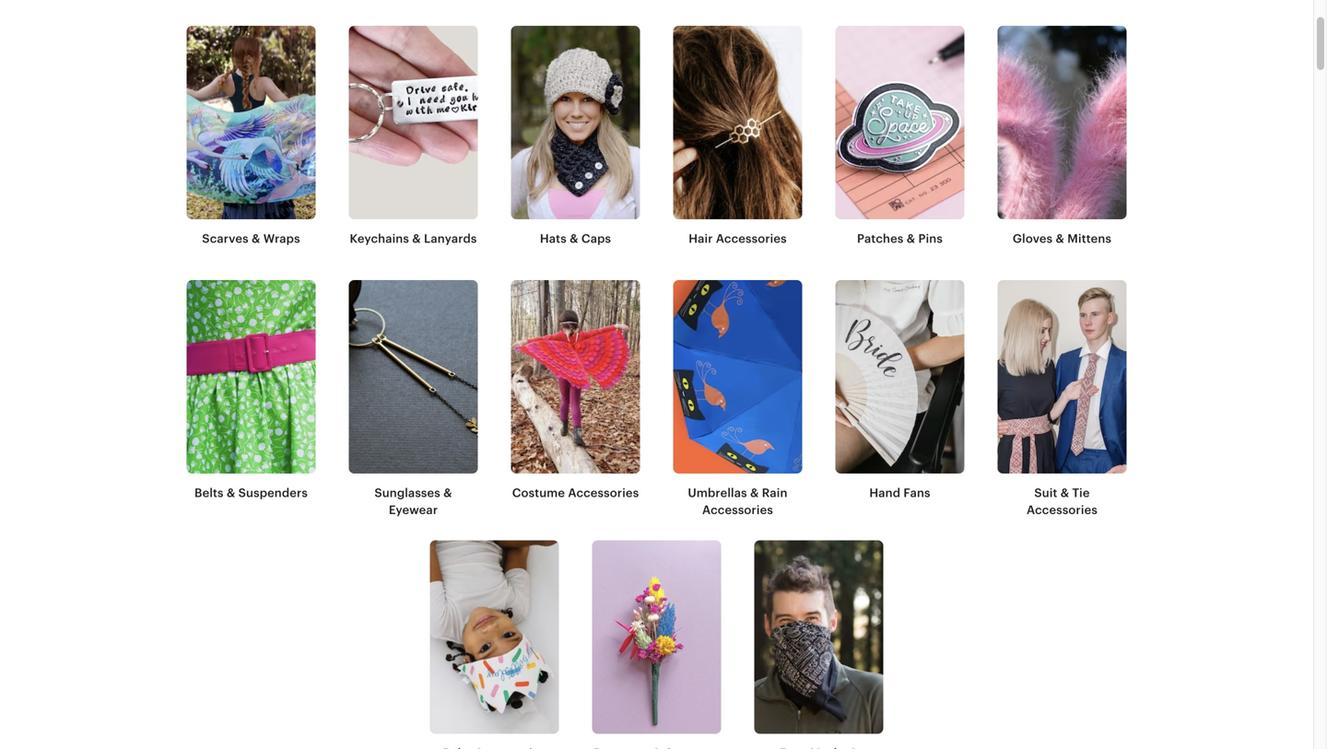 Task type: describe. For each thing, give the bounding box(es) containing it.
hair
[[689, 232, 713, 246]]

& for gloves
[[1056, 232, 1065, 246]]

umbrellas & rain accessories link
[[674, 280, 803, 519]]

scarves & wraps link
[[187, 26, 316, 247]]

hats & caps
[[540, 232, 611, 246]]

hair accessories link
[[674, 26, 803, 247]]

sunglasses & eyewear link
[[349, 280, 478, 519]]

costume
[[512, 487, 565, 500]]

hand
[[870, 487, 901, 500]]

sunglasses
[[375, 487, 441, 500]]

& for scarves
[[252, 232, 260, 246]]

& for keychains
[[412, 232, 421, 246]]

eyewear
[[389, 503, 438, 517]]

hand fans
[[870, 487, 931, 500]]

& for sunglasses
[[444, 487, 452, 500]]

fans
[[904, 487, 931, 500]]

pins
[[919, 232, 943, 246]]

hats
[[540, 232, 567, 246]]

patches
[[858, 232, 904, 246]]

tie
[[1073, 487, 1090, 500]]

gloves
[[1013, 232, 1053, 246]]

suit
[[1035, 487, 1058, 500]]

patches & pins link
[[836, 26, 965, 247]]

hats & caps link
[[511, 26, 640, 247]]

sunglasses & eyewear
[[375, 487, 452, 517]]

scarves
[[202, 232, 249, 246]]

belts & suspenders
[[195, 487, 308, 500]]

& for hats
[[570, 232, 579, 246]]

accessories right costume
[[568, 487, 639, 500]]



Task type: vqa. For each thing, say whether or not it's contained in the screenshot.
Accessories in the 'Link'
yes



Task type: locate. For each thing, give the bounding box(es) containing it.
belts & suspenders link
[[187, 280, 316, 502]]

& left rain
[[751, 487, 759, 500]]

keychains & lanyards link
[[349, 26, 478, 247]]

& right sunglasses
[[444, 487, 452, 500]]

& right belts
[[227, 487, 235, 500]]

rain
[[762, 487, 788, 500]]

& for umbrellas
[[751, 487, 759, 500]]

&
[[252, 232, 260, 246], [412, 232, 421, 246], [570, 232, 579, 246], [907, 232, 916, 246], [1056, 232, 1065, 246], [227, 487, 235, 500], [444, 487, 452, 500], [751, 487, 759, 500], [1061, 487, 1070, 500]]

& inside umbrellas & rain accessories
[[751, 487, 759, 500]]

accessories inside umbrellas & rain accessories
[[703, 503, 774, 517]]

& left the tie
[[1061, 487, 1070, 500]]

& inside belts & suspenders link
[[227, 487, 235, 500]]

wraps
[[263, 232, 300, 246]]

& inside keychains & lanyards link
[[412, 232, 421, 246]]

& inside sunglasses & eyewear
[[444, 487, 452, 500]]

& left wraps
[[252, 232, 260, 246]]

& left pins
[[907, 232, 916, 246]]

& for patches
[[907, 232, 916, 246]]

& inside scarves & wraps link
[[252, 232, 260, 246]]

& inside patches & pins 'link'
[[907, 232, 916, 246]]

keychains
[[350, 232, 409, 246]]

umbrellas & rain accessories
[[688, 487, 788, 517]]

patches & pins
[[858, 232, 943, 246]]

& for belts
[[227, 487, 235, 500]]

caps
[[582, 232, 611, 246]]

keychains & lanyards
[[350, 232, 477, 246]]

& right the hats
[[570, 232, 579, 246]]

scarves & wraps
[[202, 232, 300, 246]]

gloves & mittens
[[1013, 232, 1112, 246]]

mittens
[[1068, 232, 1112, 246]]

accessories right hair
[[716, 232, 787, 246]]

suit & tie accessories
[[1027, 487, 1098, 517]]

costume accessories link
[[511, 280, 640, 502]]

lanyards
[[424, 232, 477, 246]]

belts
[[195, 487, 224, 500]]

gloves & mittens link
[[998, 26, 1127, 247]]

suspenders
[[239, 487, 308, 500]]

hair accessories
[[689, 232, 787, 246]]

& inside suit & tie accessories
[[1061, 487, 1070, 500]]

& for suit
[[1061, 487, 1070, 500]]

accessories
[[716, 232, 787, 246], [568, 487, 639, 500], [703, 503, 774, 517], [1027, 503, 1098, 517]]

& inside hats & caps link
[[570, 232, 579, 246]]

costume accessories
[[512, 487, 639, 500]]

umbrellas
[[688, 487, 748, 500]]

accessories down umbrellas
[[703, 503, 774, 517]]

suit & tie accessories link
[[998, 280, 1127, 519]]

& left lanyards
[[412, 232, 421, 246]]

accessories down suit
[[1027, 503, 1098, 517]]

hand fans link
[[836, 280, 965, 502]]

& right gloves
[[1056, 232, 1065, 246]]

& inside gloves & mittens link
[[1056, 232, 1065, 246]]



